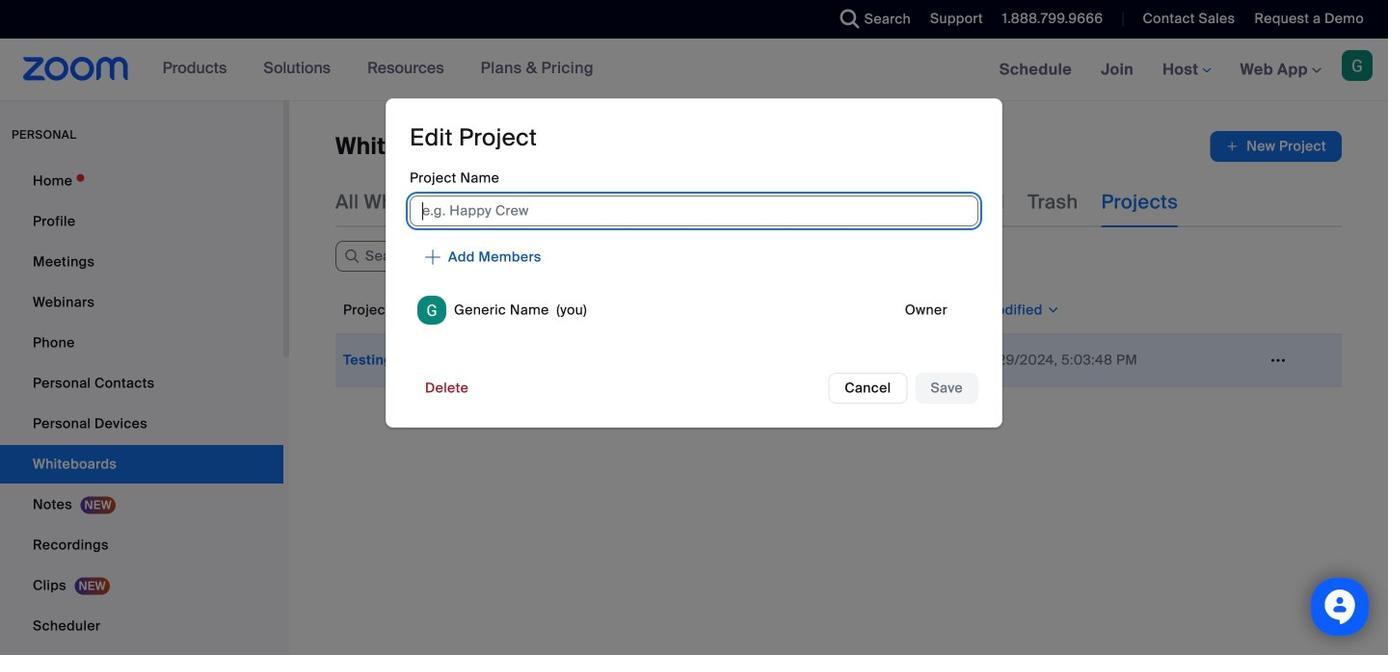 Task type: vqa. For each thing, say whether or not it's contained in the screenshot.
Search text box at the left top of page
yes



Task type: describe. For each thing, give the bounding box(es) containing it.
edit project image
[[1263, 352, 1294, 369]]

personal menu menu
[[0, 162, 284, 656]]

generic name avatar image
[[418, 296, 446, 325]]

generic name owner element
[[410, 288, 979, 333]]

e.g. Happy Crew text field
[[410, 196, 979, 227]]



Task type: locate. For each thing, give the bounding box(es) containing it.
product information navigation
[[148, 39, 608, 100]]

heading
[[410, 123, 537, 153]]

Search text field
[[336, 241, 567, 272]]

meetings navigation
[[985, 39, 1389, 102]]

dialog
[[386, 98, 1003, 428]]

add image
[[1226, 137, 1239, 156]]

application
[[336, 287, 1342, 388]]

banner
[[0, 39, 1389, 102]]

arrow down image
[[434, 299, 451, 322]]

tabs of all whiteboard page tab list
[[336, 177, 1179, 228]]



